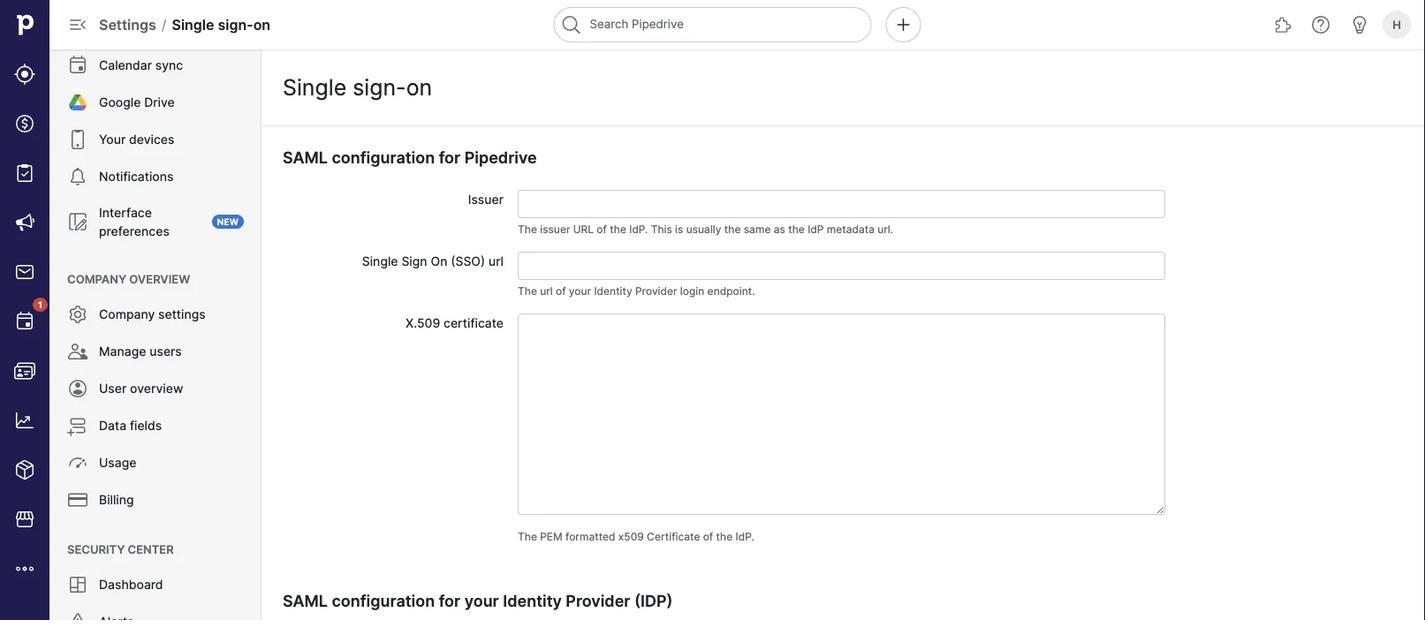 Task type: locate. For each thing, give the bounding box(es) containing it.
1 vertical spatial identity
[[503, 592, 562, 611]]

menu
[[50, 0, 262, 621]]

configuration for your
[[332, 592, 435, 611]]

settings / single sign-on
[[99, 16, 271, 33]]

color undefined image inside manage users link
[[67, 341, 88, 362]]

company
[[67, 272, 126, 286], [99, 307, 155, 322]]

1 horizontal spatial idp.
[[736, 531, 755, 544]]

0 vertical spatial provider
[[636, 285, 678, 298]]

sign-
[[218, 16, 253, 33], [353, 74, 406, 101]]

1 vertical spatial your
[[465, 592, 499, 611]]

color undefined image inside the calendar sync link
[[67, 55, 88, 76]]

provider left login
[[636, 285, 678, 298]]

company settings link
[[57, 297, 255, 332]]

configuration
[[332, 148, 435, 168], [332, 592, 435, 611]]

idp.
[[630, 223, 648, 236], [736, 531, 755, 544]]

the left same at the top right of the page
[[725, 223, 741, 236]]

0 vertical spatial overview
[[129, 272, 190, 286]]

(sso)
[[451, 254, 486, 269]]

color undefined image down sales inbox image on the top left of the page
[[14, 311, 35, 332]]

company for company overview
[[67, 272, 126, 286]]

color undefined image left "your"
[[67, 129, 88, 150]]

data
[[99, 419, 127, 434]]

color undefined image inside "data fields" link
[[67, 415, 88, 437]]

of down issuer
[[556, 285, 566, 298]]

0 vertical spatial for
[[439, 148, 461, 168]]

on
[[431, 254, 448, 269]]

your devices
[[99, 132, 175, 147]]

calendar sync link
[[57, 48, 255, 83]]

is
[[675, 223, 684, 236]]

saml configuration for your identity provider (idp)
[[283, 592, 673, 611]]

2 color undefined image from the top
[[67, 341, 88, 362]]

the
[[610, 223, 627, 236], [725, 223, 741, 236], [789, 223, 805, 236], [717, 531, 733, 544]]

fields
[[130, 419, 162, 434]]

your for for
[[465, 592, 499, 611]]

1
[[38, 300, 42, 310]]

overview
[[129, 272, 190, 286], [130, 381, 183, 396]]

1 horizontal spatial single
[[283, 74, 347, 101]]

url down issuer
[[540, 285, 553, 298]]

identity
[[594, 285, 633, 298], [503, 592, 562, 611]]

insights image
[[14, 410, 35, 431]]

2 the from the top
[[518, 285, 537, 298]]

3 color undefined image from the top
[[67, 415, 88, 437]]

1 vertical spatial for
[[439, 592, 461, 611]]

1 horizontal spatial identity
[[594, 285, 633, 298]]

color undefined image
[[67, 304, 88, 325], [67, 341, 88, 362], [67, 415, 88, 437], [67, 453, 88, 474], [67, 575, 88, 596], [67, 612, 88, 621]]

configuration for pipedrive
[[332, 148, 435, 168]]

single
[[172, 16, 214, 33], [283, 74, 347, 101], [362, 254, 398, 269]]

overview inside "link"
[[130, 381, 183, 396]]

idp
[[808, 223, 824, 236]]

your
[[569, 285, 592, 298], [465, 592, 499, 611]]

single sign-on
[[283, 74, 432, 101]]

color undefined image inside usage link
[[67, 453, 88, 474]]

company down preferences
[[67, 272, 126, 286]]

0 vertical spatial url
[[489, 254, 504, 269]]

identity left login
[[594, 285, 633, 298]]

identity for for
[[503, 592, 562, 611]]

drive
[[144, 95, 175, 110]]

color undefined image left interface
[[67, 211, 88, 232]]

0 vertical spatial your
[[569, 285, 592, 298]]

None text field
[[518, 190, 1166, 218], [518, 314, 1166, 515], [518, 190, 1166, 218], [518, 314, 1166, 515]]

idp. left the this
[[630, 223, 648, 236]]

0 vertical spatial the
[[518, 223, 537, 236]]

0 vertical spatial on
[[253, 16, 271, 33]]

this
[[651, 223, 673, 236]]

new
[[217, 217, 239, 227]]

color undefined image for data fields
[[67, 415, 88, 437]]

1 saml from the top
[[283, 148, 328, 168]]

notifications
[[99, 169, 174, 184]]

idp. right certificate
[[736, 531, 755, 544]]

center
[[128, 543, 174, 556]]

0 vertical spatial saml
[[283, 148, 328, 168]]

color undefined image for company settings
[[67, 304, 88, 325]]

color undefined image inside "google drive" link
[[67, 92, 88, 113]]

color undefined image inside dashboard link
[[67, 575, 88, 596]]

url right (sso)
[[489, 254, 504, 269]]

preferences
[[99, 224, 170, 239]]

0 vertical spatial company
[[67, 272, 126, 286]]

security center
[[67, 543, 174, 556]]

1 vertical spatial of
[[556, 285, 566, 298]]

color undefined image inside company settings link
[[67, 304, 88, 325]]

sign- up saml configuration for pipedrive
[[353, 74, 406, 101]]

0 horizontal spatial of
[[556, 285, 566, 298]]

dashboard link
[[57, 568, 255, 603]]

provider for login
[[636, 285, 678, 298]]

overview up "data fields" link
[[130, 381, 183, 396]]

0 vertical spatial configuration
[[332, 148, 435, 168]]

1 link
[[5, 298, 48, 341]]

the pem formatted x509 certificate of the idp.
[[518, 531, 755, 544]]

1 vertical spatial saml
[[283, 592, 328, 611]]

the
[[518, 223, 537, 236], [518, 285, 537, 298], [518, 531, 537, 544]]

for
[[439, 148, 461, 168], [439, 592, 461, 611]]

overview for user overview
[[130, 381, 183, 396]]

users
[[150, 344, 182, 359]]

1 vertical spatial provider
[[566, 592, 631, 611]]

manage users
[[99, 344, 182, 359]]

dashboard
[[99, 578, 163, 593]]

color undefined image down "menu toggle" icon
[[67, 55, 88, 76]]

issuer
[[468, 192, 504, 207]]

campaigns image
[[14, 212, 35, 233]]

sales inbox image
[[14, 262, 35, 283]]

color undefined image left user
[[67, 378, 88, 400]]

1 horizontal spatial your
[[569, 285, 592, 298]]

provider
[[636, 285, 678, 298], [566, 592, 631, 611]]

color undefined image for notifications
[[67, 166, 88, 187]]

2 horizontal spatial of
[[703, 531, 714, 544]]

manage users link
[[57, 334, 255, 370]]

1 configuration from the top
[[332, 148, 435, 168]]

1 the from the top
[[518, 223, 537, 236]]

same
[[744, 223, 771, 236]]

saml
[[283, 148, 328, 168], [283, 592, 328, 611]]

single for single sign on (sso) url
[[362, 254, 398, 269]]

2 horizontal spatial single
[[362, 254, 398, 269]]

sign
[[402, 254, 428, 269]]

1 vertical spatial configuration
[[332, 592, 435, 611]]

of right url
[[597, 223, 607, 236]]

the right as
[[789, 223, 805, 236]]

user overview link
[[57, 371, 255, 407]]

products image
[[14, 460, 35, 481]]

sign- right / in the left top of the page
[[218, 16, 253, 33]]

0 vertical spatial idp.
[[630, 223, 648, 236]]

quick help image
[[1311, 14, 1332, 35]]

identity down pem at the bottom of the page
[[503, 592, 562, 611]]

color undefined image
[[67, 55, 88, 76], [67, 92, 88, 113], [67, 129, 88, 150], [67, 166, 88, 187], [67, 211, 88, 232], [14, 311, 35, 332], [67, 378, 88, 400], [67, 490, 88, 511]]

certificate
[[444, 316, 504, 331]]

2 saml from the top
[[283, 592, 328, 611]]

manage
[[99, 344, 146, 359]]

4 color undefined image from the top
[[67, 453, 88, 474]]

of
[[597, 223, 607, 236], [556, 285, 566, 298], [703, 531, 714, 544]]

color undefined image left "billing"
[[67, 490, 88, 511]]

1 vertical spatial overview
[[130, 381, 183, 396]]

saml for saml configuration for pipedrive
[[283, 148, 328, 168]]

marketplace image
[[14, 509, 35, 530]]

color undefined image inside the notifications link
[[67, 166, 88, 187]]

issuer
[[540, 223, 571, 236]]

0 horizontal spatial sign-
[[218, 16, 253, 33]]

usually
[[687, 223, 722, 236]]

1 color undefined image from the top
[[67, 304, 88, 325]]

2 vertical spatial single
[[362, 254, 398, 269]]

the for sign
[[518, 285, 537, 298]]

1 vertical spatial url
[[540, 285, 553, 298]]

5 color undefined image from the top
[[67, 575, 88, 596]]

h button
[[1380, 7, 1415, 42]]

2 configuration from the top
[[332, 592, 435, 611]]

menu containing calendar sync
[[50, 0, 262, 621]]

3 the from the top
[[518, 531, 537, 544]]

color undefined image for your devices
[[67, 129, 88, 150]]

0 horizontal spatial identity
[[503, 592, 562, 611]]

overview up company settings link
[[129, 272, 190, 286]]

color undefined image inside your devices link
[[67, 129, 88, 150]]

None text field
[[518, 252, 1166, 280]]

2 for from the top
[[439, 592, 461, 611]]

leads image
[[14, 64, 35, 85]]

2 vertical spatial the
[[518, 531, 537, 544]]

1 for from the top
[[439, 148, 461, 168]]

certificate
[[647, 531, 701, 544]]

url
[[489, 254, 504, 269], [540, 285, 553, 298]]

user
[[99, 381, 127, 396]]

0 vertical spatial identity
[[594, 285, 633, 298]]

1 vertical spatial single
[[283, 74, 347, 101]]

1 horizontal spatial provider
[[636, 285, 678, 298]]

provider for (idp)
[[566, 592, 631, 611]]

company settings
[[99, 307, 206, 322]]

quick add image
[[893, 14, 915, 35]]

color undefined image left the google
[[67, 92, 88, 113]]

0 horizontal spatial url
[[489, 254, 504, 269]]

for for your
[[439, 592, 461, 611]]

on
[[253, 16, 271, 33], [406, 74, 432, 101]]

of right certificate
[[703, 531, 714, 544]]

0 horizontal spatial provider
[[566, 592, 631, 611]]

notifications link
[[57, 159, 255, 194]]

1 horizontal spatial of
[[597, 223, 607, 236]]

0 horizontal spatial single
[[172, 16, 214, 33]]

color undefined image for google drive
[[67, 92, 88, 113]]

1 horizontal spatial url
[[540, 285, 553, 298]]

1 horizontal spatial sign-
[[353, 74, 406, 101]]

1 vertical spatial the
[[518, 285, 537, 298]]

color undefined image inside the user overview "link"
[[67, 378, 88, 400]]

2 vertical spatial of
[[703, 531, 714, 544]]

0 horizontal spatial your
[[465, 592, 499, 611]]

color undefined image inside billing link
[[67, 490, 88, 511]]

Search Pipedrive field
[[554, 7, 872, 42]]

data fields
[[99, 419, 162, 434]]

metadata
[[827, 223, 875, 236]]

1 vertical spatial on
[[406, 74, 432, 101]]

color undefined image right projects icon
[[67, 166, 88, 187]]

color undefined image for interface preferences
[[67, 211, 88, 232]]

billing link
[[57, 483, 255, 518]]

0 horizontal spatial idp.
[[630, 223, 648, 236]]

provider left (idp)
[[566, 592, 631, 611]]

0 horizontal spatial on
[[253, 16, 271, 33]]

company down company overview
[[99, 307, 155, 322]]

1 vertical spatial company
[[99, 307, 155, 322]]



Task type: vqa. For each thing, say whether or not it's contained in the screenshot.
2nd you're from the right
no



Task type: describe. For each thing, give the bounding box(es) containing it.
color undefined image inside 1 link
[[14, 311, 35, 332]]

the url of your identity provider login endpoint.
[[518, 285, 755, 298]]

single for single sign-on
[[283, 74, 347, 101]]

contacts image
[[14, 361, 35, 382]]

0 vertical spatial of
[[597, 223, 607, 236]]

1 menu
[[0, 0, 50, 621]]

color undefined image for user overview
[[67, 378, 88, 400]]

as
[[774, 223, 786, 236]]

color undefined image for usage
[[67, 453, 88, 474]]

the right certificate
[[717, 531, 733, 544]]

home image
[[11, 11, 38, 38]]

0 vertical spatial single
[[172, 16, 214, 33]]

settings
[[158, 307, 206, 322]]

color undefined image for manage users
[[67, 341, 88, 362]]

settings
[[99, 16, 156, 33]]

billing
[[99, 493, 134, 508]]

data fields link
[[57, 408, 255, 444]]

h
[[1393, 18, 1402, 31]]

deals image
[[14, 113, 35, 134]]

your
[[99, 132, 126, 147]]

the for certificate
[[518, 531, 537, 544]]

0 vertical spatial sign-
[[218, 16, 253, 33]]

sales assistant image
[[1350, 14, 1371, 35]]

google drive
[[99, 95, 175, 110]]

calendar
[[99, 58, 152, 73]]

color undefined image for billing
[[67, 490, 88, 511]]

x.509
[[406, 316, 440, 331]]

url.
[[878, 223, 894, 236]]

the issuer url of the idp. this is usually the same as the idp metadata url.
[[518, 223, 894, 236]]

x.509 certificate
[[406, 316, 504, 331]]

x509
[[619, 531, 644, 544]]

google
[[99, 95, 141, 110]]

identity for of
[[594, 285, 633, 298]]

for for pipedrive
[[439, 148, 461, 168]]

your devices link
[[57, 122, 255, 157]]

6 color undefined image from the top
[[67, 612, 88, 621]]

1 horizontal spatial on
[[406, 74, 432, 101]]

/
[[162, 16, 167, 33]]

single sign on (sso) url
[[362, 254, 504, 269]]

url
[[573, 223, 594, 236]]

formatted
[[566, 531, 616, 544]]

company overview
[[67, 272, 190, 286]]

pem
[[540, 531, 563, 544]]

interface preferences
[[99, 205, 170, 239]]

projects image
[[14, 163, 35, 184]]

(idp)
[[635, 592, 673, 611]]

calendar sync
[[99, 58, 183, 73]]

more image
[[14, 559, 35, 580]]

usage link
[[57, 446, 255, 481]]

user overview
[[99, 381, 183, 396]]

company for company settings
[[99, 307, 155, 322]]

devices
[[129, 132, 175, 147]]

1 vertical spatial sign-
[[353, 74, 406, 101]]

endpoint.
[[708, 285, 755, 298]]

pipedrive
[[465, 148, 537, 168]]

google drive link
[[57, 85, 255, 120]]

login
[[681, 285, 705, 298]]

the right url
[[610, 223, 627, 236]]

saml for saml configuration for your identity provider (idp)
[[283, 592, 328, 611]]

overview for company overview
[[129, 272, 190, 286]]

color undefined image for dashboard
[[67, 575, 88, 596]]

saml configuration for pipedrive
[[283, 148, 537, 168]]

color undefined image for calendar sync
[[67, 55, 88, 76]]

your for of
[[569, 285, 592, 298]]

interface
[[99, 205, 152, 220]]

security
[[67, 543, 125, 556]]

sync
[[155, 58, 183, 73]]

menu toggle image
[[67, 14, 88, 35]]

1 vertical spatial idp.
[[736, 531, 755, 544]]

usage
[[99, 456, 137, 471]]



